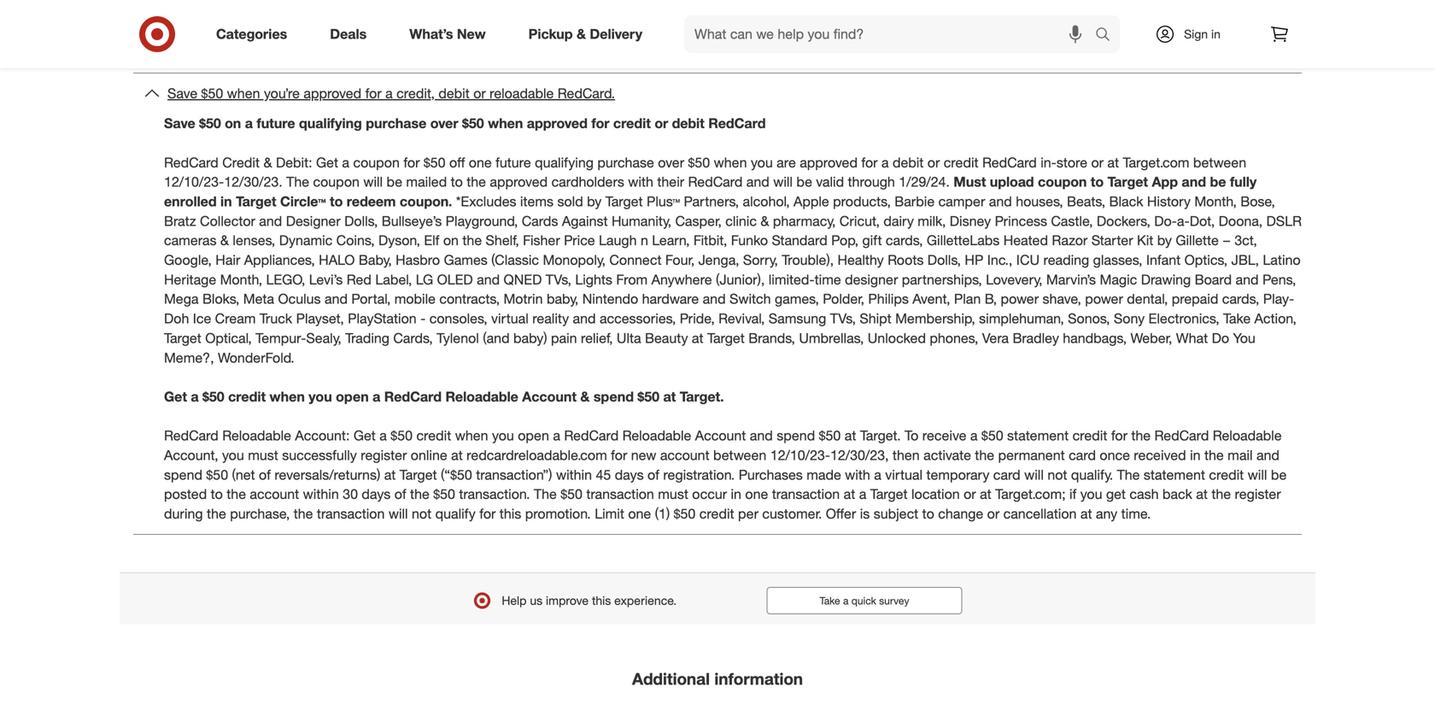 Task type: locate. For each thing, give the bounding box(es) containing it.
0 vertical spatial future
[[257, 115, 295, 132]]

purchase down save $50 when you're approved for a credit, debit or reloadable redcard.
[[366, 115, 427, 132]]

2 vertical spatial get
[[354, 428, 376, 444]]

for left new at the bottom left of page
[[611, 447, 628, 464]]

1 horizontal spatial not
[[1048, 467, 1068, 483]]

consoles,
[[430, 310, 488, 327]]

debit down save $50 when you're approved for a credit, debit or reloadable redcard. dropdown button
[[672, 115, 705, 132]]

tylenol
[[437, 330, 479, 347]]

with up plus™ on the left of page
[[628, 174, 654, 190]]

transaction down 30
[[317, 506, 385, 522]]

1 vertical spatial between
[[714, 447, 767, 464]]

0 horizontal spatial over
[[431, 115, 459, 132]]

1 horizontal spatial must
[[658, 486, 689, 503]]

beats,
[[1068, 193, 1106, 210]]

1 vertical spatial over
[[658, 154, 685, 171]]

account up redcardreloadable.com
[[522, 388, 577, 405]]

when left you're
[[227, 85, 260, 102]]

get right debit:
[[316, 154, 338, 171]]

0 vertical spatial one
[[469, 154, 492, 171]]

and down upload
[[990, 193, 1013, 210]]

off
[[450, 154, 465, 171]]

future down you're
[[257, 115, 295, 132]]

1 vertical spatial qualifying
[[535, 154, 594, 171]]

in inside must upload coupon to target app and be fully enrolled in target circle™ to redeem coupon.
[[221, 193, 232, 210]]

1 horizontal spatial purchase
[[598, 154, 655, 171]]

1 vertical spatial this
[[592, 593, 611, 608]]

mobile
[[395, 291, 436, 307]]

1 horizontal spatial get
[[316, 154, 338, 171]]

products,
[[833, 193, 891, 210]]

transaction up limit
[[587, 486, 655, 503]]

items
[[520, 193, 554, 210]]

pickup & delivery
[[529, 26, 643, 42]]

between up fully
[[1194, 154, 1247, 171]]

credit down wonderfold.
[[228, 388, 266, 405]]

at up offer
[[844, 486, 856, 503]]

account
[[522, 388, 577, 405], [696, 428, 746, 444]]

when inside redcard credit & debit: get a coupon for $50 off one future qualifying purchase over $50 when you are approved for a debit or credit redcard in-store or at target.com between 12/10/23-12/30/23. the coupon will be mailed to the approved cardholders with their redcard and will be valid through 1/29/24.
[[714, 154, 747, 171]]

help
[[502, 593, 527, 608]]

when down reloadable
[[488, 115, 523, 132]]

qualify
[[436, 506, 476, 522]]

1 horizontal spatial account
[[696, 428, 746, 444]]

power
[[1001, 291, 1039, 307], [1086, 291, 1124, 307]]

1 horizontal spatial cards,
[[1223, 291, 1260, 307]]

1 vertical spatial purchase
[[598, 154, 655, 171]]

the right alter
[[1013, 44, 1032, 61]]

coins,
[[336, 232, 375, 249]]

1 vertical spatial account
[[696, 428, 746, 444]]

& down alcohol,
[[761, 213, 770, 229]]

you left are
[[751, 154, 773, 171]]

when up must upload coupon to target app and be fully enrolled in target circle™ to redeem coupon.
[[714, 154, 747, 171]]

purchase inside redcard credit & debit: get a coupon for $50 off one future qualifying purchase over $50 when you are approved for a debit or credit redcard in-store or at target.com between 12/10/23-12/30/23. the coupon will be mailed to the approved cardholders with their redcard and will be valid through 1/29/24.
[[598, 154, 655, 171]]

customer.
[[763, 506, 822, 522]]

within left 45
[[556, 467, 592, 483]]

& down collector
[[220, 232, 229, 249]]

1 vertical spatial virtual
[[886, 467, 923, 483]]

the inside redcard credit & debit: get a coupon for $50 off one future qualifying purchase over $50 when you are approved for a debit or credit redcard in-store or at target.com between 12/10/23-12/30/23. the coupon will be mailed to the approved cardholders with their redcard and will be valid through 1/29/24.
[[286, 174, 309, 190]]

for down 'remedies'
[[365, 85, 382, 102]]

at up black
[[1108, 154, 1120, 171]]

approved down redcard.
[[527, 115, 588, 132]]

days
[[615, 467, 644, 483], [362, 486, 391, 503]]

save for save $50 on a future qualifying purchase over $50 when approved for credit or debit redcard
[[164, 115, 195, 132]]

1 horizontal spatial rules
[[1003, 25, 1033, 41]]

coupon
[[353, 154, 400, 171], [313, 174, 360, 190], [1038, 174, 1087, 190]]

will down "permanent" on the right bottom of page
[[1025, 467, 1044, 483]]

bullseye's
[[382, 213, 442, 229]]

1 horizontal spatial tvs,
[[831, 310, 856, 327]]

0 horizontal spatial 12/10/23-
[[164, 174, 224, 190]]

0 horizontal spatial virtual
[[491, 310, 529, 327]]

in up collector
[[221, 193, 232, 210]]

0 vertical spatial between
[[1194, 154, 1247, 171]]

if any part of the reward program rules is found to be void or unenforceable under applicable law, all other parts of these reward program rules will still apply. we may delay or waive enforcing any of our rights or remedies without losing them. this program is offered by target corporation, and we can discontinue or alter the terms of the program at any time.
[[164, 25, 1262, 61]]

1 horizontal spatial 12/10/23-
[[771, 447, 831, 464]]

one inside redcard credit & debit: get a coupon for $50 off one future qualifying purchase over $50 when you are approved for a debit or credit redcard in-store or at target.com between 12/10/23-12/30/23. the coupon will be mailed to the approved cardholders with their redcard and will be valid through 1/29/24.
[[469, 154, 492, 171]]

(net
[[232, 467, 255, 483]]

redcard
[[709, 115, 766, 132], [164, 154, 219, 171], [983, 154, 1037, 171], [688, 174, 743, 190], [384, 388, 442, 405], [164, 428, 219, 444], [564, 428, 619, 444], [1155, 428, 1210, 444]]

elf
[[424, 232, 440, 249]]

$50 inside dropdown button
[[201, 85, 223, 102]]

per
[[738, 506, 759, 522]]

1 vertical spatial not
[[412, 506, 432, 522]]

mailed
[[406, 174, 447, 190]]

tvs, up baby,
[[546, 271, 572, 288]]

1 horizontal spatial target.
[[861, 428, 901, 444]]

get a $50 credit when you open a redcard reloadable account & spend $50 at target.
[[164, 388, 724, 405]]

heated
[[1004, 232, 1049, 249]]

1 horizontal spatial one
[[628, 506, 651, 522]]

0 vertical spatial dolls,
[[345, 213, 378, 229]]

1 horizontal spatial on
[[443, 232, 459, 249]]

get down meme?,
[[164, 388, 187, 405]]

1 vertical spatial days
[[362, 486, 391, 503]]

0 horizontal spatial reward
[[269, 25, 310, 41]]

month, down hair
[[220, 271, 262, 288]]

1 horizontal spatial power
[[1086, 291, 1124, 307]]

1 vertical spatial statement
[[1144, 467, 1206, 483]]

time. inside redcard reloadable account: get a $50 credit when you open a redcard reloadable account and spend $50 at target. to receive a $50 statement credit for the redcard reloadable account, you must successfully register online at redcardreloadable.com for new account between 12/10/23-12/30/23, then activate the permanent card once received in the mail and spend $50 (net of reversals/returns) at target ("$50 transaction") within 45 days of registration. purchases made with a virtual temporary card will not qualify. the statement credit will be posted to the account within 30 days of the $50 transaction. the $50 transaction must occur in one transaction at a target location or at target.com; if you get cash back at the register during the purchase, the transaction will not qualify for this promotion. limit one (1) $50 credit per customer. offer is subject to change or cancellation at any time.
[[1122, 506, 1152, 522]]

the up *excludes
[[467, 174, 486, 190]]

debit up 1/29/24.
[[893, 154, 924, 171]]

cash
[[1130, 486, 1159, 503]]

credit inside redcard credit & debit: get a coupon for $50 off one future qualifying purchase over $50 when you are approved for a debit or credit redcard in-store or at target.com between 12/10/23-12/30/23. the coupon will be mailed to the approved cardholders with their redcard and will be valid through 1/29/24.
[[944, 154, 979, 171]]

pride,
[[680, 310, 715, 327]]

for up mailed
[[404, 154, 420, 171]]

barbie
[[895, 193, 935, 210]]

posted
[[164, 486, 207, 503]]

1 vertical spatial on
[[443, 232, 459, 249]]

alcohol,
[[743, 193, 790, 210]]

at up ("$50
[[451, 447, 463, 464]]

qualifying up debit:
[[299, 115, 362, 132]]

for up through
[[862, 154, 878, 171]]

cricut,
[[840, 213, 880, 229]]

1 reward from the left
[[269, 25, 310, 41]]

0 horizontal spatial get
[[164, 388, 187, 405]]

on up the credit
[[225, 115, 241, 132]]

0 horizontal spatial is
[[403, 25, 413, 41]]

target.
[[680, 388, 724, 405], [861, 428, 901, 444]]

1 vertical spatial the
[[1118, 467, 1141, 483]]

to
[[456, 25, 468, 41], [451, 174, 463, 190], [1091, 174, 1104, 190], [330, 193, 343, 210], [211, 486, 223, 503], [923, 506, 935, 522]]

the down search
[[1091, 44, 1110, 61]]

register left online
[[361, 447, 407, 464]]

credit up must
[[944, 154, 979, 171]]

contracts,
[[440, 291, 500, 307]]

1 vertical spatial month,
[[220, 271, 262, 288]]

and inside must upload coupon to target app and be fully enrolled in target circle™ to redeem coupon.
[[1182, 174, 1207, 190]]

& inside redcard credit & debit: get a coupon for $50 off one future qualifying purchase over $50 when you are approved for a debit or credit redcard in-store or at target.com between 12/10/23-12/30/23. the coupon will be mailed to the approved cardholders with their redcard and will be valid through 1/29/24.
[[264, 154, 272, 171]]

1 vertical spatial open
[[518, 428, 549, 444]]

sold
[[558, 193, 583, 210]]

online
[[411, 447, 448, 464]]

subject
[[874, 506, 919, 522]]

1 vertical spatial account
[[250, 486, 299, 503]]

coupon down store
[[1038, 174, 1087, 190]]

are
[[777, 154, 796, 171]]

for down redcard.
[[592, 115, 610, 132]]

save inside save $50 when you're approved for a credit, debit or reloadable redcard. dropdown button
[[168, 85, 198, 102]]

you inside redcard credit & debit: get a coupon for $50 off one future qualifying purchase over $50 when you are approved for a debit or credit redcard in-store or at target.com between 12/10/23-12/30/23. the coupon will be mailed to the approved cardholders with their redcard and will be valid through 1/29/24.
[[751, 154, 773, 171]]

deals
[[330, 26, 367, 42]]

virtual inside *excludes items sold by target plus™ partners, alcohol, apple products, barbie camper and houses, beats, black history month, bose, bratz collector and designer dolls, bullseye's playground, cards against humanity, casper, clinic & pharmacy, cricut, dairy milk, disney princess castle, dockers, do-a-dot, doona, dslr cameras & lenses, dynamic coins, dyson, elf on the shelf, fisher price laugh n learn, fitbit, funko standard pop, gift cards, gillettelabs heated razor starter kit by gillette – 3ct, google, hair appliances, halo baby, hasbro games (classic monopoly, connect four, jenga, sorry, trouble), healthy roots dolls, hp inc., icu reading glasses, infant optics, jbl, latino heritage month, lego, levi's red label, lg oled and qned tvs, lights from anywhere (junior), limited-time designer partnerships, lovevery, marvin's magic drawing board and pens, mega bloks, meta oculus and portal, mobile contracts, motrin baby, nintendo hardware and switch games, polder, philips avent, plan b, power shave, power dental, prepaid cards, play- doh ice cream truck playset, playstation - consoles, virtual reality and accessories, pride, revival, samsung tvs, shipt membership, simplehuman, sonos, sony electronics, take action, target optical, tempur-sealy, trading cards, tylenol (and baby) pain relief, ulta beauty at target brands, umbrellas, unlocked phones, vera bradley handbags, weber, what do you meme?, wonderfold.
[[491, 310, 529, 327]]

dot,
[[1190, 213, 1216, 229]]

pens,
[[1263, 271, 1297, 288]]

get
[[1107, 486, 1126, 503]]

qualifying inside redcard credit & debit: get a coupon for $50 off one future qualifying purchase over $50 when you are approved for a debit or credit redcard in-store or at target.com between 12/10/23-12/30/23. the coupon will be mailed to the approved cardholders with their redcard and will be valid through 1/29/24.
[[535, 154, 594, 171]]

0 horizontal spatial days
[[362, 486, 391, 503]]

take
[[1224, 310, 1251, 327], [820, 594, 841, 607]]

2 vertical spatial debit
[[893, 154, 924, 171]]

1 horizontal spatial statement
[[1144, 467, 1206, 483]]

2 horizontal spatial debit
[[893, 154, 924, 171]]

account up 'registration.'
[[696, 428, 746, 444]]

pharmacy,
[[773, 213, 836, 229]]

virtual inside redcard reloadable account: get a $50 credit when you open a redcard reloadable account and spend $50 at target. to receive a $50 statement credit for the redcard reloadable account, you must successfully register online at redcardreloadable.com for new account between 12/10/23-12/30/23, then activate the permanent card once received in the mail and spend $50 (net of reversals/returns) at target ("$50 transaction") within 45 days of registration. purchases made with a virtual temporary card will not qualify. the statement credit will be posted to the account within 30 days of the $50 transaction. the $50 transaction must occur in one transaction at a target location or at target.com; if you get cash back at the register during the purchase, the transaction will not qualify for this promotion. limit one (1) $50 credit per customer. offer is subject to change or cancellation at any time.
[[886, 467, 923, 483]]

virtual down "then"
[[886, 467, 923, 483]]

0 horizontal spatial register
[[361, 447, 407, 464]]

to inside "if any part of the reward program rules is found to be void or unenforceable under applicable law, all other parts of these reward program rules will still apply. we may delay or waive enforcing any of our rights or remedies without losing them. this program is offered by target corporation, and we can discontinue or alter the terms of the program at any time."
[[456, 25, 468, 41]]

we
[[1123, 25, 1142, 41]]

and down parts
[[817, 44, 840, 61]]

take inside button
[[820, 594, 841, 607]]

discontinue
[[891, 44, 962, 61]]

roots
[[888, 252, 924, 268]]

by down cardholders
[[587, 193, 602, 210]]

qned
[[504, 271, 542, 288]]

levi's
[[309, 271, 343, 288]]

doona,
[[1219, 213, 1263, 229]]

by
[[678, 44, 692, 61], [587, 193, 602, 210], [1158, 232, 1173, 249]]

0 horizontal spatial by
[[587, 193, 602, 210]]

target. down beauty
[[680, 388, 724, 405]]

0 vertical spatial save
[[168, 85, 198, 102]]

four,
[[666, 252, 695, 268]]

price
[[564, 232, 595, 249]]

dolls, up coins,
[[345, 213, 378, 229]]

temporary
[[927, 467, 990, 483]]

and down jbl,
[[1236, 271, 1259, 288]]

What can we help you find? suggestions appear below search field
[[685, 15, 1100, 53]]

credit up once
[[1073, 428, 1108, 444]]

0 horizontal spatial must
[[248, 447, 278, 464]]

& up the 12/30/23.
[[264, 154, 272, 171]]

at inside "if any part of the reward program rules is found to be void or unenforceable under applicable law, all other parts of these reward program rules will still apply. we may delay or waive enforcing any of our rights or remedies without losing them. this program is offered by target corporation, and we can discontinue or alter the terms of the program at any time."
[[1169, 44, 1181, 61]]

1 horizontal spatial between
[[1194, 154, 1247, 171]]

with down 12/30/23,
[[845, 467, 871, 483]]

0 vertical spatial on
[[225, 115, 241, 132]]

0 vertical spatial qualifying
[[299, 115, 362, 132]]

card up target.com;
[[994, 467, 1021, 483]]

("$50
[[441, 467, 472, 483]]

one left (1)
[[628, 506, 651, 522]]

0 vertical spatial time.
[[1210, 44, 1240, 61]]

dental,
[[1128, 291, 1169, 307]]

0 horizontal spatial card
[[994, 467, 1021, 483]]

dslr
[[1267, 213, 1303, 229]]

1 horizontal spatial future
[[496, 154, 531, 171]]

jbl,
[[1232, 252, 1260, 268]]

within down reversals/returns) at the left bottom of page
[[303, 486, 339, 503]]

1 horizontal spatial open
[[518, 428, 549, 444]]

b,
[[985, 291, 997, 307]]

rules up 'remedies'
[[369, 25, 399, 41]]

0 horizontal spatial rules
[[369, 25, 399, 41]]

of up we
[[849, 25, 861, 41]]

days down new at the bottom left of page
[[615, 467, 644, 483]]

bloks,
[[203, 291, 240, 307]]

1 vertical spatial target.
[[861, 428, 901, 444]]

1 power from the left
[[1001, 291, 1039, 307]]

be inside redcard reloadable account: get a $50 credit when you open a redcard reloadable account and spend $50 at target. to receive a $50 statement credit for the redcard reloadable account, you must successfully register online at redcardreloadable.com for new account between 12/10/23-12/30/23, then activate the permanent card once received in the mail and spend $50 (net of reversals/returns) at target ("$50 transaction") within 45 days of registration. purchases made with a virtual temporary card will not qualify. the statement credit will be posted to the account within 30 days of the $50 transaction. the $50 transaction must occur in one transaction at a target location or at target.com; if you get cash back at the register during the purchase, the transaction will not qualify for this promotion. limit one (1) $50 credit per customer. offer is subject to change or cancellation at any time.
[[1272, 467, 1287, 483]]

12/10/23- up made
[[771, 447, 831, 464]]

future inside redcard credit & debit: get a coupon for $50 off one future qualifying purchase over $50 when you are approved for a debit or credit redcard in-store or at target.com between 12/10/23-12/30/23. the coupon will be mailed to the approved cardholders with their redcard and will be valid through 1/29/24.
[[496, 154, 531, 171]]

between inside redcard credit & debit: get a coupon for $50 off one future qualifying purchase over $50 when you are approved for a debit or credit redcard in-store or at target.com between 12/10/23-12/30/23. the coupon will be mailed to the approved cardholders with their redcard and will be valid through 1/29/24.
[[1194, 154, 1247, 171]]

approved
[[304, 85, 362, 102], [527, 115, 588, 132], [800, 154, 858, 171], [490, 174, 548, 190]]

0 vertical spatial 12/10/23-
[[164, 174, 224, 190]]

0 horizontal spatial not
[[412, 506, 432, 522]]

card up "qualify."
[[1069, 447, 1097, 464]]

icu
[[1017, 252, 1040, 268]]

in right "received"
[[1191, 447, 1201, 464]]

take up you
[[1224, 310, 1251, 327]]

1 vertical spatial cards,
[[1223, 291, 1260, 307]]

1 horizontal spatial over
[[658, 154, 685, 171]]

& down relief,
[[581, 388, 590, 405]]

transaction")
[[476, 467, 553, 483]]

1 vertical spatial future
[[496, 154, 531, 171]]

1 vertical spatial spend
[[777, 428, 816, 444]]

at up 12/30/23,
[[845, 428, 857, 444]]

cardholders
[[552, 174, 625, 190]]

houses,
[[1016, 193, 1064, 210]]

be inside must upload coupon to target app and be fully enrolled in target circle™ to redeem coupon.
[[1211, 174, 1227, 190]]

1 horizontal spatial by
[[678, 44, 692, 61]]

permanent
[[999, 447, 1065, 464]]

1 vertical spatial with
[[845, 467, 871, 483]]

time.
[[1210, 44, 1240, 61], [1122, 506, 1152, 522]]

motrin
[[504, 291, 543, 307]]

the up get
[[1118, 467, 1141, 483]]

bradley
[[1013, 330, 1060, 347]]

1 horizontal spatial take
[[1224, 310, 1251, 327]]

tempur-
[[256, 330, 306, 347]]

2 horizontal spatial is
[[860, 506, 870, 522]]

milk,
[[918, 213, 946, 229]]

0 vertical spatial get
[[316, 154, 338, 171]]

partnerships,
[[902, 271, 983, 288]]

target. inside redcard reloadable account: get a $50 credit when you open a redcard reloadable account and spend $50 at target. to receive a $50 statement credit for the redcard reloadable account, you must successfully register online at redcardreloadable.com for new account between 12/10/23-12/30/23, then activate the permanent card once received in the mail and spend $50 (net of reversals/returns) at target ("$50 transaction") within 45 days of registration. purchases made with a virtual temporary card will not qualify. the statement credit will be posted to the account within 30 days of the $50 transaction. the $50 transaction must occur in one transaction at a target location or at target.com; if you get cash back at the register during the purchase, the transaction will not qualify for this promotion. limit one (1) $50 credit per customer. offer is subject to change or cancellation at any time.
[[861, 428, 901, 444]]

appliances,
[[244, 252, 315, 268]]

2 power from the left
[[1086, 291, 1124, 307]]

3ct,
[[1235, 232, 1258, 249]]

debit:
[[276, 154, 312, 171]]

12/10/23- up enrolled
[[164, 174, 224, 190]]

or right store
[[1092, 154, 1104, 171]]

2 vertical spatial is
[[860, 506, 870, 522]]

credit
[[614, 115, 651, 132], [944, 154, 979, 171], [228, 388, 266, 405], [417, 428, 451, 444], [1073, 428, 1108, 444], [1210, 467, 1245, 483], [700, 506, 735, 522]]

play-
[[1264, 291, 1295, 307]]

1 horizontal spatial is
[[617, 44, 627, 61]]

when inside redcard reloadable account: get a $50 credit when you open a redcard reloadable account and spend $50 at target. to receive a $50 statement credit for the redcard reloadable account, you must successfully register online at redcardreloadable.com for new account between 12/10/23-12/30/23, then activate the permanent card once received in the mail and spend $50 (net of reversals/returns) at target ("$50 transaction") within 45 days of registration. purchases made with a virtual temporary card will not qualify. the statement credit will be posted to the account within 30 days of the $50 transaction. the $50 transaction must occur in one transaction at a target location or at target.com; if you get cash back at the register during the purchase, the transaction will not qualify for this promotion. limit one (1) $50 credit per customer. offer is subject to change or cancellation at any time.
[[455, 428, 489, 444]]

search
[[1088, 27, 1129, 44]]

the down debit:
[[286, 174, 309, 190]]

0 horizontal spatial this
[[500, 506, 522, 522]]

this inside redcard reloadable account: get a $50 credit when you open a redcard reloadable account and spend $50 at target. to receive a $50 statement credit for the redcard reloadable account, you must successfully register online at redcardreloadable.com for new account between 12/10/23-12/30/23, then activate the permanent card once received in the mail and spend $50 (net of reversals/returns) at target ("$50 transaction") within 45 days of registration. purchases made with a virtual temporary card will not qualify. the statement credit will be posted to the account within 30 days of the $50 transaction. the $50 transaction must occur in one transaction at a target location or at target.com; if you get cash back at the register during the purchase, the transaction will not qualify for this promotion. limit one (1) $50 credit per customer. offer is subject to change or cancellation at any time.
[[500, 506, 522, 522]]

will inside "if any part of the reward program rules is found to be void or unenforceable under applicable law, all other parts of these reward program rules will still apply. we may delay or waive enforcing any of our rights or remedies without losing them. this program is offered by target corporation, and we can discontinue or alter the terms of the program at any time."
[[1036, 25, 1056, 41]]

doh
[[164, 310, 189, 327]]

statement up "permanent" on the right bottom of page
[[1008, 428, 1069, 444]]

month, up dot,
[[1195, 193, 1237, 210]]

0 horizontal spatial between
[[714, 447, 767, 464]]

1 vertical spatial debit
[[672, 115, 705, 132]]

when inside dropdown button
[[227, 85, 260, 102]]

program up alter
[[948, 25, 999, 41]]

1 horizontal spatial reward
[[902, 25, 944, 41]]

categories link
[[202, 15, 309, 53]]

reloadable
[[446, 388, 519, 405], [222, 428, 291, 444], [623, 428, 692, 444], [1213, 428, 1282, 444]]

not down "permanent" on the right bottom of page
[[1048, 467, 1068, 483]]

sealy,
[[306, 330, 342, 347]]

1 horizontal spatial virtual
[[886, 467, 923, 483]]

1 horizontal spatial spend
[[594, 388, 634, 405]]

with inside redcard credit & debit: get a coupon for $50 off one future qualifying purchase over $50 when you are approved for a debit or credit redcard in-store or at target.com between 12/10/23-12/30/23. the coupon will be mailed to the approved cardholders with their redcard and will be valid through 1/29/24.
[[628, 174, 654, 190]]

45
[[596, 467, 611, 483]]

the inside redcard credit & debit: get a coupon for $50 off one future qualifying purchase over $50 when you are approved for a debit or credit redcard in-store or at target.com between 12/10/23-12/30/23. the coupon will be mailed to the approved cardholders with their redcard and will be valid through 1/29/24.
[[467, 174, 486, 190]]

redcard up 45
[[564, 428, 619, 444]]

purchase
[[366, 115, 427, 132], [598, 154, 655, 171]]

0 vertical spatial month,
[[1195, 193, 1237, 210]]

coupon inside must upload coupon to target app and be fully enrolled in target circle™ to redeem coupon.
[[1038, 174, 1087, 190]]

approved down rights
[[304, 85, 362, 102]]

debit inside dropdown button
[[439, 85, 470, 102]]

0 horizontal spatial cards,
[[886, 232, 923, 249]]

target. up 12/30/23,
[[861, 428, 901, 444]]

target inside "if any part of the reward program rules is found to be void or unenforceable under applicable law, all other parts of these reward program rules will still apply. we may delay or waive enforcing any of our rights or remedies without losing them. this program is offered by target corporation, and we can discontinue or alter the terms of the program at any time."
[[696, 44, 733, 61]]

0 horizontal spatial take
[[820, 594, 841, 607]]

drawing
[[1142, 271, 1192, 288]]



Task type: describe. For each thing, give the bounding box(es) containing it.
0 horizontal spatial on
[[225, 115, 241, 132]]

12/30/23.
[[224, 174, 283, 190]]

0 vertical spatial spend
[[594, 388, 634, 405]]

program down 'we'
[[1114, 44, 1165, 61]]

0 vertical spatial register
[[361, 447, 407, 464]]

12/10/23- inside redcard credit & debit: get a coupon for $50 off one future qualifying purchase over $50 when you are approved for a debit or credit redcard in-store or at target.com between 12/10/23-12/30/23. the coupon will be mailed to the approved cardholders with their redcard and will be valid through 1/29/24.
[[164, 174, 224, 190]]

0 horizontal spatial qualifying
[[299, 115, 362, 132]]

over inside redcard credit & debit: get a coupon for $50 off one future qualifying purchase over $50 when you are approved for a debit or credit redcard in-store or at target.com between 12/10/23-12/30/23. the coupon will be mailed to the approved cardholders with their redcard and will be valid through 1/29/24.
[[658, 154, 685, 171]]

0 horizontal spatial purchase
[[366, 115, 427, 132]]

2 reward from the left
[[902, 25, 944, 41]]

–
[[1223, 232, 1231, 249]]

through
[[848, 174, 896, 190]]

in right the sign
[[1212, 26, 1221, 41]]

for up once
[[1112, 428, 1128, 444]]

registration.
[[664, 467, 735, 483]]

shelf,
[[486, 232, 519, 249]]

the right purchase,
[[294, 506, 313, 522]]

the left mail
[[1205, 447, 1225, 464]]

get inside redcard credit & debit: get a coupon for $50 off one future qualifying purchase over $50 when you are approved for a debit or credit redcard in-store or at target.com between 12/10/23-12/30/23. the coupon will be mailed to the approved cardholders with their redcard and will be valid through 1/29/24.
[[316, 154, 338, 171]]

save for save $50 when you're approved for a credit, debit or reloadable redcard.
[[168, 85, 198, 102]]

2 rules from the left
[[1003, 25, 1033, 41]]

reloadable up new at the bottom left of page
[[623, 428, 692, 444]]

and up purchases
[[750, 428, 773, 444]]

1 horizontal spatial debit
[[672, 115, 705, 132]]

and up contracts, at the top left
[[477, 271, 500, 288]]

take inside *excludes items sold by target plus™ partners, alcohol, apple products, barbie camper and houses, beats, black history month, bose, bratz collector and designer dolls, bullseye's playground, cards against humanity, casper, clinic & pharmacy, cricut, dairy milk, disney princess castle, dockers, do-a-dot, doona, dslr cameras & lenses, dynamic coins, dyson, elf on the shelf, fisher price laugh n learn, fitbit, funko standard pop, gift cards, gillettelabs heated razor starter kit by gillette – 3ct, google, hair appliances, halo baby, hasbro games (classic monopoly, connect four, jenga, sorry, trouble), healthy roots dolls, hp inc., icu reading glasses, infant optics, jbl, latino heritage month, lego, levi's red label, lg oled and qned tvs, lights from anywhere (junior), limited-time designer partnerships, lovevery, marvin's magic drawing board and pens, mega bloks, meta oculus and portal, mobile contracts, motrin baby, nintendo hardware and switch games, polder, philips avent, plan b, power shave, power dental, prepaid cards, play- doh ice cream truck playset, playstation - consoles, virtual reality and accessories, pride, revival, samsung tvs, shipt membership, simplehuman, sonos, sony electronics, take action, target optical, tempur-sealy, trading cards, tylenol (and baby) pain relief, ulta beauty at target brands, umbrellas, unlocked phones, vera bradley handbags, weber, what do you meme?, wonderfold.
[[1224, 310, 1251, 327]]

dyson,
[[379, 232, 420, 249]]

0 horizontal spatial month,
[[220, 271, 262, 288]]

cards,
[[394, 330, 433, 347]]

princess
[[995, 213, 1048, 229]]

2 horizontal spatial the
[[1118, 467, 1141, 483]]

to inside redcard credit & debit: get a coupon for $50 off one future qualifying purchase over $50 when you are approved for a debit or credit redcard in-store or at target.com between 12/10/23-12/30/23. the coupon will be mailed to the approved cardholders with their redcard and will be valid through 1/29/24.
[[451, 174, 463, 190]]

(classic
[[492, 252, 539, 268]]

in-
[[1041, 154, 1057, 171]]

2 horizontal spatial by
[[1158, 232, 1173, 249]]

0 vertical spatial account
[[522, 388, 577, 405]]

in up per
[[731, 486, 742, 503]]

0 vertical spatial statement
[[1008, 428, 1069, 444]]

dockers,
[[1097, 213, 1151, 229]]

at inside *excludes items sold by target plus™ partners, alcohol, apple products, barbie camper and houses, beats, black history month, bose, bratz collector and designer dolls, bullseye's playground, cards against humanity, casper, clinic & pharmacy, cricut, dairy milk, disney princess castle, dockers, do-a-dot, doona, dslr cameras & lenses, dynamic coins, dyson, elf on the shelf, fisher price laugh n learn, fitbit, funko standard pop, gift cards, gillettelabs heated razor starter kit by gillette – 3ct, google, hair appliances, halo baby, hasbro games (classic monopoly, connect four, jenga, sorry, trouble), healthy roots dolls, hp inc., icu reading glasses, infant optics, jbl, latino heritage month, lego, levi's red label, lg oled and qned tvs, lights from anywhere (junior), limited-time designer partnerships, lovevery, marvin's magic drawing board and pens, mega bloks, meta oculus and portal, mobile contracts, motrin baby, nintendo hardware and switch games, polder, philips avent, plan b, power shave, power dental, prepaid cards, play- doh ice cream truck playset, playstation - consoles, virtual reality and accessories, pride, revival, samsung tvs, shipt membership, simplehuman, sonos, sony electronics, take action, target optical, tempur-sealy, trading cards, tylenol (and baby) pain relief, ulta beauty at target brands, umbrellas, unlocked phones, vera bradley handbags, weber, what do you meme?, wonderfold.
[[692, 330, 704, 347]]

trading
[[345, 330, 390, 347]]

any right if
[[175, 25, 197, 41]]

shipt
[[860, 310, 892, 327]]

is inside redcard reloadable account: get a $50 credit when you open a redcard reloadable account and spend $50 at target. to receive a $50 statement credit for the redcard reloadable account, you must successfully register online at redcardreloadable.com for new account between 12/10/23-12/30/23, then activate the permanent card once received in the mail and spend $50 (net of reversals/returns) at target ("$50 transaction") within 45 days of registration. purchases made with a virtual temporary card will not qualify. the statement credit will be posted to the account within 30 days of the $50 transaction. the $50 transaction must occur in one transaction at a target location or at target.com; if you get cash back at the register during the purchase, the transaction will not qualify for this promotion. limit one (1) $50 credit per customer. offer is subject to change or cancellation at any time.
[[860, 506, 870, 522]]

of down new at the bottom left of page
[[648, 467, 660, 483]]

plus™
[[647, 193, 680, 210]]

or up 'change' at the bottom right
[[964, 486, 977, 503]]

found
[[417, 25, 452, 41]]

will left qualify
[[389, 506, 408, 522]]

playground,
[[446, 213, 518, 229]]

redcard up partners,
[[688, 174, 743, 190]]

plan
[[955, 291, 981, 307]]

or right 'change' at the bottom right
[[988, 506, 1000, 522]]

program down pickup & delivery
[[561, 44, 613, 61]]

redcard down cards,
[[384, 388, 442, 405]]

0 vertical spatial cards,
[[886, 232, 923, 249]]

sonos,
[[1069, 310, 1111, 327]]

account inside redcard reloadable account: get a $50 credit when you open a redcard reloadable account and spend $50 at target. to receive a $50 statement credit for the redcard reloadable account, you must successfully register online at redcardreloadable.com for new account between 12/10/23-12/30/23, then activate the permanent card once received in the mail and spend $50 (net of reversals/returns) at target ("$50 transaction") within 45 days of registration. purchases made with a virtual temporary card will not qualify. the statement credit will be posted to the account within 30 days of the $50 transaction. the $50 transaction must occur in one transaction at a target location or at target.com; if you get cash back at the register during the purchase, the transaction will not qualify for this promotion. limit one (1) $50 credit per customer. offer is subject to change or cancellation at any time.
[[696, 428, 746, 444]]

kit
[[1138, 232, 1154, 249]]

0 horizontal spatial dolls,
[[345, 213, 378, 229]]

when down wonderfold.
[[270, 388, 305, 405]]

debit inside redcard credit & debit: get a coupon for $50 off one future qualifying purchase over $50 when you are approved for a debit or credit redcard in-store or at target.com between 12/10/23-12/30/23. the coupon will be mailed to the approved cardholders with their redcard and will be valid through 1/29/24.
[[893, 154, 924, 171]]

approved up valid
[[800, 154, 858, 171]]

waive
[[1228, 25, 1262, 41]]

the down (net
[[227, 486, 246, 503]]

unlocked
[[868, 330, 926, 347]]

the inside *excludes items sold by target plus™ partners, alcohol, apple products, barbie camper and houses, beats, black history month, bose, bratz collector and designer dolls, bullseye's playground, cards against humanity, casper, clinic & pharmacy, cricut, dairy milk, disney princess castle, dockers, do-a-dot, doona, dslr cameras & lenses, dynamic coins, dyson, elf on the shelf, fisher price laugh n learn, fitbit, funko standard pop, gift cards, gillettelabs heated razor starter kit by gillette – 3ct, google, hair appliances, halo baby, hasbro games (classic monopoly, connect four, jenga, sorry, trouble), healthy roots dolls, hp inc., icu reading glasses, infant optics, jbl, latino heritage month, lego, levi's red label, lg oled and qned tvs, lights from anywhere (junior), limited-time designer partnerships, lovevery, marvin's magic drawing board and pens, mega bloks, meta oculus and portal, mobile contracts, motrin baby, nintendo hardware and switch games, polder, philips avent, plan b, power shave, power dental, prepaid cards, play- doh ice cream truck playset, playstation - consoles, virtual reality and accessories, pride, revival, samsung tvs, shipt membership, simplehuman, sonos, sony electronics, take action, target optical, tempur-sealy, trading cards, tylenol (and baby) pain relief, ulta beauty at target brands, umbrellas, unlocked phones, vera bradley handbags, weber, what do you meme?, wonderfold.
[[463, 232, 482, 249]]

credit down occur
[[700, 506, 735, 522]]

designer
[[286, 213, 341, 229]]

open inside redcard reloadable account: get a $50 credit when you open a redcard reloadable account and spend $50 at target. to receive a $50 statement credit for the redcard reloadable account, you must successfully register online at redcardreloadable.com for new account between 12/10/23-12/30/23, then activate the permanent card once received in the mail and spend $50 (net of reversals/returns) at target ("$50 transaction") within 45 days of registration. purchases made with a virtual temporary card will not qualify. the statement credit will be posted to the account within 30 days of the $50 transaction. the $50 transaction must occur in one transaction at a target location or at target.com; if you get cash back at the register during the purchase, the transaction will not qualify for this promotion. limit one (1) $50 credit per customer. offer is subject to change or cancellation at any time.
[[518, 428, 549, 444]]

0 horizontal spatial within
[[303, 486, 339, 503]]

of down "categories"
[[251, 44, 262, 61]]

0 horizontal spatial future
[[257, 115, 295, 132]]

redcard up enrolled
[[164, 154, 219, 171]]

for down "transaction."
[[480, 506, 496, 522]]

once
[[1100, 447, 1131, 464]]

the right part
[[245, 25, 265, 41]]

of down the still
[[1075, 44, 1087, 61]]

at inside redcard credit & debit: get a coupon for $50 off one future qualifying purchase over $50 when you are approved for a debit or credit redcard in-store or at target.com between 12/10/23-12/30/23. the coupon will be mailed to the approved cardholders with their redcard and will be valid through 1/29/24.
[[1108, 154, 1120, 171]]

0 vertical spatial target.
[[680, 388, 724, 405]]

dairy
[[884, 213, 914, 229]]

1 vertical spatial tvs,
[[831, 310, 856, 327]]

them.
[[494, 44, 528, 61]]

0 horizontal spatial transaction
[[317, 506, 385, 522]]

information
[[715, 669, 803, 689]]

1 vertical spatial by
[[587, 193, 602, 210]]

to
[[905, 428, 919, 444]]

lovevery,
[[986, 271, 1043, 288]]

at down beauty
[[664, 388, 676, 405]]

phones,
[[930, 330, 979, 347]]

2 horizontal spatial one
[[746, 486, 769, 503]]

target up black
[[1108, 174, 1149, 190]]

0 vertical spatial tvs,
[[546, 271, 572, 288]]

the up temporary
[[975, 447, 995, 464]]

target down the 12/30/23.
[[236, 193, 277, 210]]

sign in link
[[1141, 15, 1248, 53]]

reloadable down (and
[[446, 388, 519, 405]]

fully
[[1231, 174, 1257, 190]]

still
[[1060, 25, 1080, 41]]

or inside dropdown button
[[474, 85, 486, 102]]

0 horizontal spatial open
[[336, 388, 369, 405]]

delivery
[[590, 26, 643, 42]]

to down location
[[923, 506, 935, 522]]

losing
[[454, 44, 490, 61]]

and right mail
[[1257, 447, 1280, 464]]

reloadable up mail
[[1213, 428, 1282, 444]]

the down online
[[410, 486, 430, 503]]

of right 30
[[395, 486, 406, 503]]

target down doh
[[164, 330, 201, 347]]

back
[[1163, 486, 1193, 503]]

1 vertical spatial card
[[994, 467, 1021, 483]]

1 vertical spatial register
[[1235, 486, 1282, 503]]

law,
[[734, 25, 756, 41]]

optical,
[[205, 330, 252, 347]]

you right if
[[1081, 486, 1103, 503]]

redcard up upload
[[983, 154, 1037, 171]]

help us improve this experience.
[[502, 593, 677, 608]]

categories
[[216, 26, 287, 42]]

target up subject
[[871, 486, 908, 503]]

(and
[[483, 330, 510, 347]]

between inside redcard reloadable account: get a $50 credit when you open a redcard reloadable account and spend $50 at target. to receive a $50 statement credit for the redcard reloadable account, you must successfully register online at redcardreloadable.com for new account between 12/10/23-12/30/23, then activate the permanent card once received in the mail and spend $50 (net of reversals/returns) at target ("$50 transaction") within 45 days of registration. purchases made with a virtual temporary card will not qualify. the statement credit will be posted to the account within 30 days of the $50 transaction. the $50 transaction must occur in one transaction at a target location or at target.com; if you get cash back at the register during the purchase, the transaction will not qualify for this promotion. limit one (1) $50 credit per customer. offer is subject to change or cancellation at any time.
[[714, 447, 767, 464]]

0 vertical spatial is
[[403, 25, 413, 41]]

1 horizontal spatial month,
[[1195, 193, 1237, 210]]

any down "categories"
[[225, 44, 247, 61]]

1 vertical spatial dolls,
[[928, 252, 962, 268]]

a inside dropdown button
[[386, 85, 393, 102]]

0 vertical spatial not
[[1048, 467, 1068, 483]]

credit down mail
[[1210, 467, 1245, 483]]

at right reversals/returns) at the left bottom of page
[[384, 467, 396, 483]]

1 horizontal spatial card
[[1069, 447, 1097, 464]]

shave,
[[1043, 291, 1082, 307]]

2 horizontal spatial spend
[[777, 428, 816, 444]]

account,
[[164, 447, 218, 464]]

1 vertical spatial get
[[164, 388, 187, 405]]

a inside button
[[844, 594, 849, 607]]

location
[[912, 486, 960, 503]]

1 vertical spatial is
[[617, 44, 627, 61]]

& inside 'pickup & delivery' link
[[577, 26, 586, 42]]

offered
[[630, 44, 674, 61]]

we
[[844, 44, 861, 61]]

target.com
[[1124, 154, 1190, 171]]

or right void
[[520, 25, 533, 41]]

2 vertical spatial the
[[534, 486, 557, 503]]

any down the sign
[[1185, 44, 1206, 61]]

against
[[562, 213, 608, 229]]

fisher
[[523, 232, 560, 249]]

and up relief,
[[573, 310, 596, 327]]

will up redeem
[[364, 174, 383, 190]]

received
[[1134, 447, 1187, 464]]

or left alter
[[966, 44, 978, 61]]

our
[[266, 44, 286, 61]]

ice
[[193, 310, 211, 327]]

if
[[164, 25, 172, 41]]

on inside *excludes items sold by target plus™ partners, alcohol, apple products, barbie camper and houses, beats, black history month, bose, bratz collector and designer dolls, bullseye's playground, cards against humanity, casper, clinic & pharmacy, cricut, dairy milk, disney princess castle, dockers, do-a-dot, doona, dslr cameras & lenses, dynamic coins, dyson, elf on the shelf, fisher price laugh n learn, fitbit, funko standard pop, gift cards, gillettelabs heated razor starter kit by gillette – 3ct, google, hair appliances, halo baby, hasbro games (classic monopoly, connect four, jenga, sorry, trouble), healthy roots dolls, hp inc., icu reading glasses, infant optics, jbl, latino heritage month, lego, levi's red label, lg oled and qned tvs, lights from anywhere (junior), limited-time designer partnerships, lovevery, marvin's magic drawing board and pens, mega bloks, meta oculus and portal, mobile contracts, motrin baby, nintendo hardware and switch games, polder, philips avent, plan b, power shave, power dental, prepaid cards, play- doh ice cream truck playset, playstation - consoles, virtual reality and accessories, pride, revival, samsung tvs, shipt membership, simplehuman, sonos, sony electronics, take action, target optical, tempur-sealy, trading cards, tylenol (and baby) pain relief, ulta beauty at target brands, umbrellas, unlocked phones, vera bradley handbags, weber, what do you meme?, wonderfold.
[[443, 232, 459, 249]]

program up rights
[[314, 25, 366, 41]]

electronics,
[[1149, 310, 1220, 327]]

the up "received"
[[1132, 428, 1151, 444]]

and inside "if any part of the reward program rules is found to be void or unenforceable under applicable law, all other parts of these reward program rules will still apply. we may delay or waive enforcing any of our rights or remedies without losing them. this program is offered by target corporation, and we can discontinue or alter the terms of the program at any time."
[[817, 44, 840, 61]]

2 horizontal spatial transaction
[[772, 486, 840, 503]]

redcard up the account,
[[164, 428, 219, 444]]

by inside "if any part of the reward program rules is found to be void or unenforceable under applicable law, all other parts of these reward program rules will still apply. we may delay or waive enforcing any of our rights or remedies without losing them. this program is offered by target corporation, and we can discontinue or alter the terms of the program at any time."
[[678, 44, 692, 61]]

will down mail
[[1248, 467, 1268, 483]]

approved up the items
[[490, 174, 548, 190]]

credit up online
[[417, 428, 451, 444]]

save $50 when you're approved for a credit, debit or reloadable redcard. button
[[133, 74, 1303, 114]]

(1)
[[655, 506, 670, 522]]

a-
[[1178, 213, 1190, 229]]

pickup
[[529, 26, 573, 42]]

of right part
[[230, 25, 242, 41]]

infant
[[1147, 252, 1181, 268]]

time. inside "if any part of the reward program rules is found to be void or unenforceable under applicable law, all other parts of these reward program rules will still apply. we may delay or waive enforcing any of our rights or remedies without losing them. this program is offered by target corporation, and we can discontinue or alter the terms of the program at any time."
[[1210, 44, 1240, 61]]

at down "qualify."
[[1081, 506, 1093, 522]]

coupon up circle™
[[313, 174, 360, 190]]

redcard down save $50 when you're approved for a credit, debit or reloadable redcard. dropdown button
[[709, 115, 766, 132]]

at right the "back"
[[1197, 486, 1208, 503]]

what's new
[[410, 26, 486, 42]]

qualify.
[[1072, 467, 1114, 483]]

1 horizontal spatial transaction
[[587, 486, 655, 503]]

the down mail
[[1212, 486, 1232, 503]]

12/10/23- inside redcard reloadable account: get a $50 credit when you open a redcard reloadable account and spend $50 at target. to receive a $50 statement credit for the redcard reloadable account, you must successfully register online at redcardreloadable.com for new account between 12/10/23-12/30/23, then activate the permanent card once received in the mail and spend $50 (net of reversals/returns) at target ("$50 transaction") within 45 days of registration. purchases made with a virtual temporary card will not qualify. the statement credit will be posted to the account within 30 days of the $50 transaction. the $50 transaction must occur in one transaction at a target location or at target.com; if you get cash back at the register during the purchase, the transaction will not qualify for this promotion. limit one (1) $50 credit per customer. offer is subject to change or cancellation at any time.
[[771, 447, 831, 464]]

you up (net
[[222, 447, 244, 464]]

to up beats,
[[1091, 174, 1104, 190]]

0 horizontal spatial account
[[250, 486, 299, 503]]

get inside redcard reloadable account: get a $50 credit when you open a redcard reloadable account and spend $50 at target. to receive a $50 statement credit for the redcard reloadable account, you must successfully register online at redcardreloadable.com for new account between 12/10/23-12/30/23, then activate the permanent card once received in the mail and spend $50 (net of reversals/returns) at target ("$50 transaction") within 45 days of registration. purchases made with a virtual temporary card will not qualify. the statement credit will be posted to the account within 30 days of the $50 transaction. the $50 transaction must occur in one transaction at a target location or at target.com; if you get cash back at the register during the purchase, the transaction will not qualify for this promotion. limit one (1) $50 credit per customer. offer is subject to change or cancellation at any time.
[[354, 428, 376, 444]]

unenforceable
[[537, 25, 624, 41]]

of right (net
[[259, 467, 271, 483]]

switch
[[730, 291, 771, 307]]

be inside "if any part of the reward program rules is found to be void or unenforceable under applicable law, all other parts of these reward program rules will still apply. we may delay or waive enforcing any of our rights or remedies without losing them. this program is offered by target corporation, and we can discontinue or alter the terms of the program at any time."
[[471, 25, 487, 41]]

1 vertical spatial must
[[658, 486, 689, 503]]

weber,
[[1131, 330, 1173, 347]]

games,
[[775, 291, 819, 307]]

coupon up redeem
[[353, 154, 400, 171]]

any inside redcard reloadable account: get a $50 credit when you open a redcard reloadable account and spend $50 at target. to receive a $50 statement credit for the redcard reloadable account, you must successfully register online at redcardreloadable.com for new account between 12/10/23-12/30/23, then activate the permanent card once received in the mail and spend $50 (net of reversals/returns) at target ("$50 transaction") within 45 days of registration. purchases made with a virtual temporary card will not qualify. the statement credit will be posted to the account within 30 days of the $50 transaction. the $50 transaction must occur in one transaction at a target location or at target.com; if you get cash back at the register during the purchase, the transaction will not qualify for this promotion. limit one (1) $50 credit per customer. offer is subject to change or cancellation at any time.
[[1097, 506, 1118, 522]]

1 horizontal spatial account
[[661, 447, 710, 464]]

for inside dropdown button
[[365, 85, 382, 102]]

redcard up "received"
[[1155, 428, 1210, 444]]

hasbro
[[396, 252, 440, 268]]

deals link
[[316, 15, 388, 53]]

camper
[[939, 193, 986, 210]]

target down revival,
[[708, 330, 745, 347]]

lenses,
[[233, 232, 275, 249]]

gillette
[[1176, 232, 1219, 249]]

or right the sign
[[1212, 25, 1224, 41]]

transaction.
[[459, 486, 530, 503]]

and up lenses,
[[259, 213, 282, 229]]

at up 'change' at the bottom right
[[980, 486, 992, 503]]

approved inside dropdown button
[[304, 85, 362, 102]]

credit down redcard.
[[614, 115, 651, 132]]

upload
[[990, 174, 1035, 190]]

the right the 'during'
[[207, 506, 226, 522]]

purchase,
[[230, 506, 290, 522]]

delay
[[1175, 25, 1208, 41]]

or up 1/29/24.
[[928, 154, 940, 171]]

target down online
[[400, 467, 437, 483]]

valid
[[816, 174, 844, 190]]

with inside redcard reloadable account: get a $50 credit when you open a redcard reloadable account and spend $50 at target. to receive a $50 statement credit for the redcard reloadable account, you must successfully register online at redcardreloadable.com for new account between 12/10/23-12/30/23, then activate the permanent card once received in the mail and spend $50 (net of reversals/returns) at target ("$50 transaction") within 45 days of registration. purchases made with a virtual temporary card will not qualify. the statement credit will be posted to the account within 30 days of the $50 transaction. the $50 transaction must occur in one transaction at a target location or at target.com; if you get cash back at the register during the purchase, the transaction will not qualify for this promotion. limit one (1) $50 credit per customer. offer is subject to change or cancellation at any time.
[[845, 467, 871, 483]]

limit
[[595, 506, 625, 522]]

quick
[[852, 594, 877, 607]]

what
[[1177, 330, 1209, 347]]

standard
[[772, 232, 828, 249]]

save $50 when you're approved for a credit, debit or reloadable redcard.
[[168, 85, 615, 102]]

made
[[807, 467, 842, 483]]

0 vertical spatial days
[[615, 467, 644, 483]]

2 vertical spatial spend
[[164, 467, 203, 483]]

will down are
[[774, 174, 793, 190]]

additional information
[[632, 669, 803, 689]]

target up humanity,
[[606, 193, 643, 210]]

and up pride, at the top left of page
[[703, 291, 726, 307]]

1 rules from the left
[[369, 25, 399, 41]]

1 horizontal spatial within
[[556, 467, 592, 483]]

latino
[[1264, 252, 1301, 268]]

or down deals
[[328, 44, 341, 61]]

lg
[[416, 271, 433, 288]]

to right posted
[[211, 486, 223, 503]]

to up designer
[[330, 193, 343, 210]]

and down levi's
[[325, 291, 348, 307]]

and inside redcard credit & debit: get a coupon for $50 off one future qualifying purchase over $50 when you are approved for a debit or credit redcard in-store or at target.com between 12/10/23-12/30/23. the coupon will be mailed to the approved cardholders with their redcard and will be valid through 1/29/24.
[[747, 174, 770, 190]]



Task type: vqa. For each thing, say whether or not it's contained in the screenshot.
rightmost with
yes



